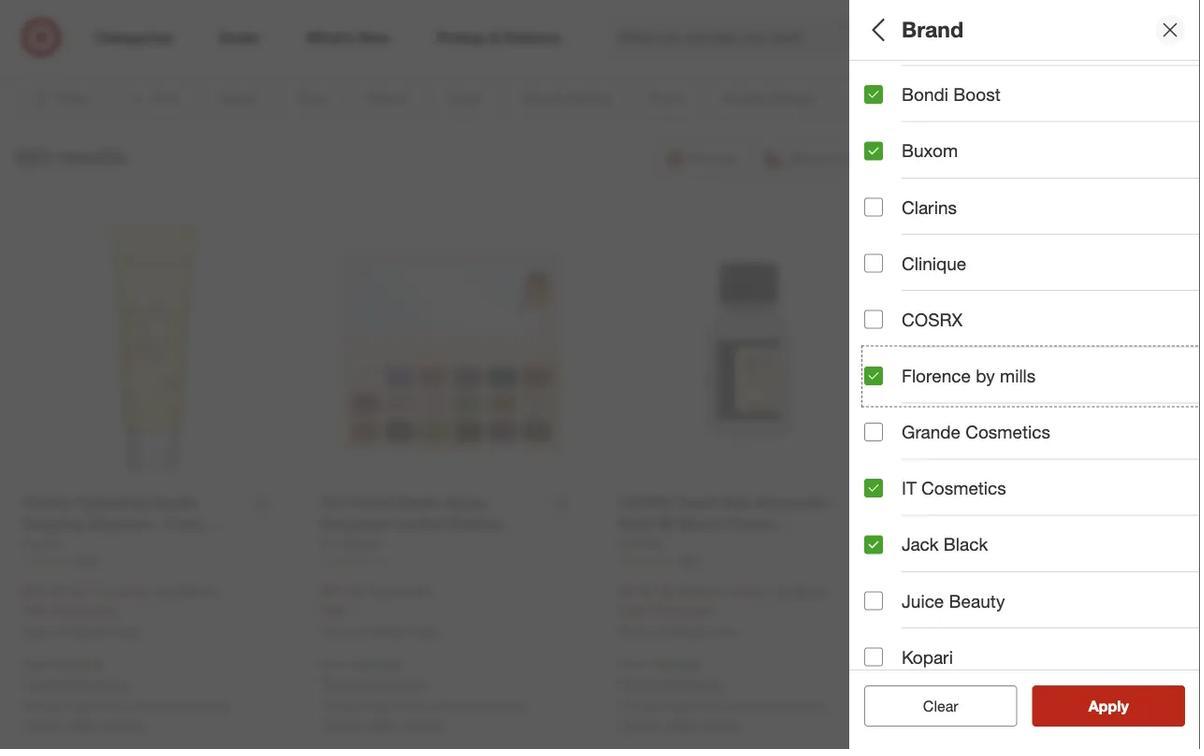 Task type: describe. For each thing, give the bounding box(es) containing it.
clear for clear
[[924, 697, 959, 716]]

type
[[865, 146, 904, 167]]

$3.50 - $8.40 sale ends today when purchased online
[[917, 583, 1036, 641]]

all filters dialog
[[850, 0, 1201, 750]]

$24.00
[[22, 582, 67, 601]]

hills;
[[973, 229, 1001, 245]]

color button
[[865, 257, 1201, 323]]

health
[[865, 604, 920, 626]]

free for $5.95
[[619, 657, 645, 673]]

( for $5.95
[[659, 584, 662, 600]]

apply button
[[1033, 686, 1186, 727]]

clear all button
[[865, 686, 1018, 727]]

search
[[951, 30, 996, 48]]

product form
[[865, 539, 981, 560]]

bondi boost
[[902, 84, 1001, 105]]

advertisement region
[[39, 0, 1162, 44]]

grande cosmetics
[[902, 422, 1051, 443]]

$3.50
[[917, 583, 954, 602]]

kopari
[[902, 647, 954, 668]]

exclusions for $3.50
[[922, 677, 984, 693]]

purchased inside $27.00 reg $54.00 sale when purchased online
[[353, 626, 406, 640]]

when inside the "$24.00 ( $5.71 /ounce ) reg $30.00 sale ends today when purchased online"
[[22, 626, 51, 640]]

health facts button
[[865, 585, 1201, 650]]

beekman
[[1099, 229, 1155, 245]]

austin for $5.95
[[713, 699, 749, 715]]

$27.00 reg $54.00 sale when purchased online
[[320, 582, 439, 640]]

584
[[15, 144, 51, 170]]

apply. for $5.71
[[93, 676, 128, 692]]

free shipping * * exclusions apply. not available at austin south lamar check nearby stores for $24.00
[[22, 657, 231, 734]]

see results button
[[1033, 686, 1186, 727]]

check for $5.95
[[619, 717, 657, 734]]

buxom
[[902, 140, 959, 162]]

6
[[378, 555, 385, 569]]

Juice Beauty checkbox
[[865, 592, 884, 611]]

not for $27.00
[[320, 699, 341, 715]]

1997 link
[[619, 554, 880, 570]]

shade range
[[865, 473, 977, 495]]

check nearby stores button for $5.95
[[619, 716, 740, 735]]

form
[[937, 539, 981, 560]]

shipping for $5.89
[[648, 657, 698, 673]]

available for $27.00
[[345, 699, 396, 715]]

grande
[[902, 422, 961, 443]]

$27.00
[[320, 582, 365, 601]]

all
[[865, 16, 891, 43]]

nearby for $24.00
[[63, 717, 104, 734]]

deals button
[[865, 61, 1201, 126]]

shipping for $8.40
[[947, 658, 997, 674]]

guest
[[865, 342, 915, 364]]

check for $27.00
[[320, 717, 358, 734]]

purchased inside $5.95 ( $5.89 /fluid ounce ) reg $8.50 sale ends today when purchased online
[[651, 626, 704, 640]]

cosrx
[[902, 309, 963, 331]]

2 lamar from the left
[[493, 699, 530, 715]]

benefit button
[[865, 650, 1201, 716]]

deals
[[865, 80, 913, 102]]

rating
[[920, 342, 975, 364]]

exclusions for $27.00
[[325, 676, 388, 692]]

guest rating button
[[865, 323, 1201, 388]]

Grande Cosmetics checkbox
[[865, 423, 884, 442]]

$24.00 ( $5.71 /ounce ) reg $30.00 sale ends today when purchased online
[[22, 582, 216, 640]]

brand for brand
[[902, 16, 964, 43]]

What can we help you find? suggestions appear below search field
[[607, 17, 964, 58]]

7 link
[[1141, 17, 1182, 58]]

today inside $3.50 - $8.40 sale ends today when purchased online
[[979, 604, 1012, 621]]

ends inside $5.95 ( $5.89 /fluid ounce ) reg $8.50 sale ends today when purchased online
[[648, 603, 677, 620]]

facts
[[925, 604, 971, 626]]

color
[[865, 277, 911, 298]]

2 south from the left
[[454, 699, 489, 715]]

ends inside $3.50 - $8.40 sale ends today when purchased online
[[946, 604, 975, 621]]

jack black
[[902, 534, 989, 556]]

when inside $27.00 reg $54.00 sale when purchased online
[[320, 626, 349, 640]]

Bondi Boost checkbox
[[865, 85, 884, 104]]

see
[[1070, 697, 1097, 716]]

search button
[[951, 17, 996, 62]]

see results
[[1070, 697, 1149, 716]]

reg inside $5.95 ( $5.89 /fluid ounce ) reg $8.50 sale ends today when purchased online
[[771, 584, 790, 600]]

clarins
[[902, 196, 957, 218]]

by
[[976, 365, 996, 387]]

guest rating
[[865, 342, 975, 364]]

stores for $24.00
[[107, 717, 143, 734]]

health facts
[[865, 604, 971, 626]]

shade
[[865, 473, 918, 495]]

$5.95
[[619, 582, 655, 601]]

exclusions apply. link up all
[[922, 677, 1023, 693]]

results for 584 results
[[57, 144, 126, 170]]

available for $5.95
[[643, 699, 694, 715]]

nearby for $5.95
[[660, 717, 700, 734]]

florence
[[902, 365, 972, 387]]

sale inside $3.50 - $8.40 sale ends today when purchased online
[[917, 604, 943, 621]]

$8.50
[[793, 584, 825, 600]]

at for $27.00
[[399, 699, 411, 715]]

filters
[[897, 16, 955, 43]]

IT Cosmetics checkbox
[[865, 479, 884, 498]]

apply
[[1089, 697, 1129, 716]]

florence by mills
[[902, 365, 1036, 387]]

type button
[[865, 126, 1201, 192]]

$5.95 ( $5.89 /fluid ounce ) reg $8.50 sale ends today when purchased online
[[619, 582, 825, 640]]

sponsored
[[1107, 45, 1162, 59]]

brand anastasia beverly hills; beautyblender; beekman 1802; b
[[865, 205, 1201, 245]]



Task type: vqa. For each thing, say whether or not it's contained in the screenshot.
$27.00 the Exclusions Apply. link
yes



Task type: locate. For each thing, give the bounding box(es) containing it.
0 horizontal spatial available
[[47, 699, 97, 715]]

at for $24.00
[[101, 699, 112, 715]]

1 vertical spatial cosmetics
[[922, 478, 1007, 499]]

reg
[[154, 584, 173, 600], [369, 584, 388, 600], [771, 584, 790, 600]]

ends down $5.89
[[648, 603, 677, 620]]

1802;
[[1159, 229, 1191, 245]]

free for $24.00
[[22, 657, 48, 673]]

1 horizontal spatial (
[[659, 584, 662, 600]]

exclusions apply. link
[[27, 676, 128, 692], [325, 676, 426, 692], [623, 676, 725, 692], [922, 677, 1023, 693]]

today inside the "$24.00 ( $5.71 /ounce ) reg $30.00 sale ends today when purchased online"
[[84, 603, 117, 620]]

Jack Black checkbox
[[865, 536, 884, 554]]

product form button
[[865, 519, 1201, 585]]

clear inside the all filters dialog
[[914, 697, 950, 716]]

reg inside the "$24.00 ( $5.71 /ounce ) reg $30.00 sale ends today when purchased online"
[[154, 584, 173, 600]]

2 ( from the left
[[659, 584, 662, 600]]

clear all
[[914, 697, 968, 716]]

free up clear all
[[917, 658, 943, 674]]

2 nearby from the left
[[362, 717, 402, 734]]

865 link
[[22, 554, 283, 570]]

-
[[958, 583, 964, 602]]

exclusions apply. link down $5.95 ( $5.89 /fluid ounce ) reg $8.50 sale ends today when purchased online at bottom right
[[623, 676, 725, 692]]

all filters
[[865, 16, 955, 43]]

exclusions apply. link for $27.00
[[325, 676, 426, 692]]

lamar
[[194, 699, 231, 715], [493, 699, 530, 715], [791, 699, 828, 715]]

1 horizontal spatial lamar
[[493, 699, 530, 715]]

Clinique checkbox
[[865, 254, 884, 273]]

sale down $3.50
[[917, 604, 943, 621]]

reg down 6
[[369, 584, 388, 600]]

1 horizontal spatial today
[[680, 603, 713, 620]]

1 reg from the left
[[154, 584, 173, 600]]

purchased inside $3.50 - $8.40 sale ends today when purchased online
[[949, 627, 1003, 641]]

results right see
[[1101, 697, 1149, 716]]

584 results
[[15, 144, 126, 170]]

at for $5.95
[[698, 699, 709, 715]]

1 horizontal spatial reg
[[369, 584, 388, 600]]

1 check nearby stores button from the left
[[22, 716, 143, 735]]

3 check nearby stores button from the left
[[619, 716, 740, 735]]

check
[[22, 717, 60, 734], [320, 717, 358, 734], [619, 717, 657, 734]]

brand right all
[[902, 16, 964, 43]]

2 horizontal spatial austin
[[713, 699, 749, 715]]

price
[[865, 408, 909, 429]]

2 not from the left
[[320, 699, 341, 715]]

3 stores from the left
[[704, 717, 740, 734]]

7
[[1169, 19, 1174, 31]]

free down $5.95
[[619, 657, 645, 673]]

online down /fluid
[[707, 626, 738, 640]]

brand inside dialog
[[902, 16, 964, 43]]

purchased
[[54, 626, 108, 640], [353, 626, 406, 640], [651, 626, 704, 640], [949, 627, 1003, 641]]

( inside $5.95 ( $5.89 /fluid ounce ) reg $8.50 sale ends today when purchased online
[[659, 584, 662, 600]]

2 horizontal spatial at
[[698, 699, 709, 715]]

1 ( from the left
[[70, 584, 74, 600]]

1 horizontal spatial south
[[454, 699, 489, 715]]

2 horizontal spatial nearby
[[660, 717, 700, 734]]

at
[[101, 699, 112, 715], [399, 699, 411, 715], [698, 699, 709, 715]]

) inside $5.95 ( $5.89 /fluid ounce ) reg $8.50 sale ends today when purchased online
[[763, 584, 767, 600]]

0 horizontal spatial free shipping * * exclusions apply. not available at austin south lamar check nearby stores
[[22, 657, 231, 734]]

( for $24.00
[[70, 584, 74, 600]]

1 not from the left
[[22, 699, 43, 715]]

2 free shipping * * exclusions apply. not available at austin south lamar check nearby stores from the left
[[320, 657, 530, 734]]

clear button
[[865, 686, 1018, 727]]

/ounce
[[106, 584, 147, 600]]

shipping inside 'free shipping * * exclusions apply.'
[[947, 658, 997, 674]]

3 not from the left
[[619, 699, 640, 715]]

lamar for $24.00
[[194, 699, 231, 715]]

shipping for $54.00
[[350, 657, 400, 673]]

mills
[[1000, 365, 1036, 387]]

1 check from the left
[[22, 717, 60, 734]]

lamar for $5.95
[[791, 699, 828, 715]]

1 stores from the left
[[107, 717, 143, 734]]

online down /ounce
[[111, 626, 141, 640]]

not for $24.00
[[22, 699, 43, 715]]

( inside the "$24.00 ( $5.71 /ounce ) reg $30.00 sale ends today when purchased online"
[[70, 584, 74, 600]]

1 at from the left
[[101, 699, 112, 715]]

all
[[954, 697, 968, 716]]

today down $5.71
[[84, 603, 117, 620]]

ends inside the "$24.00 ( $5.71 /ounce ) reg $30.00 sale ends today when purchased online"
[[51, 603, 80, 620]]

brand up the anastasia
[[865, 205, 916, 226]]

shipping for $5.71
[[52, 657, 102, 673]]

2 check nearby stores button from the left
[[320, 716, 442, 735]]

3 nearby from the left
[[660, 717, 700, 734]]

when down $5.95
[[619, 626, 648, 640]]

$5.71
[[74, 584, 106, 600]]

2 horizontal spatial free shipping * * exclusions apply. not available at austin south lamar check nearby stores
[[619, 657, 828, 734]]

brand dialog
[[850, 0, 1201, 750]]

exclusions apply. link for $24.00
[[27, 676, 128, 692]]

1 horizontal spatial check nearby stores button
[[320, 716, 442, 735]]

clear for clear all
[[914, 697, 950, 716]]

0 horizontal spatial today
[[84, 603, 117, 620]]

0 horizontal spatial south
[[156, 699, 191, 715]]

sale down $5.95
[[619, 603, 644, 620]]

1 austin from the left
[[116, 699, 152, 715]]

0 vertical spatial cosmetics
[[966, 422, 1051, 443]]

shade range button
[[865, 454, 1201, 519]]

when
[[22, 626, 51, 640], [320, 626, 349, 640], [619, 626, 648, 640], [917, 627, 946, 641]]

check nearby stores button for $24.00
[[22, 716, 143, 735]]

purchased down $5.89
[[651, 626, 704, 640]]

reg inside $27.00 reg $54.00 sale when purchased online
[[369, 584, 388, 600]]

0 vertical spatial brand
[[902, 16, 964, 43]]

clear inside 'brand' dialog
[[924, 697, 959, 716]]

0 horizontal spatial )
[[147, 584, 150, 600]]

purchased down $5.71
[[54, 626, 108, 640]]

stores for $5.95
[[704, 717, 740, 734]]

) down 1997 link
[[763, 584, 767, 600]]

2 ) from the left
[[763, 584, 767, 600]]

jack
[[902, 534, 939, 556]]

/fluid
[[694, 584, 723, 600]]

results inside button
[[1101, 697, 1149, 716]]

not for $5.95
[[619, 699, 640, 715]]

check nearby stores button for $27.00
[[320, 716, 442, 735]]

south for $24.00
[[156, 699, 191, 715]]

exclusions for $24.00
[[27, 676, 89, 692]]

0 horizontal spatial lamar
[[194, 699, 231, 715]]

) inside the "$24.00 ( $5.71 /ounce ) reg $30.00 sale ends today when purchased online"
[[147, 584, 150, 600]]

2 horizontal spatial lamar
[[791, 699, 828, 715]]

cosmetics right it
[[922, 478, 1007, 499]]

1 clear from the left
[[914, 697, 950, 716]]

when down $27.00
[[320, 626, 349, 640]]

1 vertical spatial results
[[1101, 697, 1149, 716]]

clinique
[[902, 253, 967, 274]]

2 check from the left
[[320, 717, 358, 734]]

0 horizontal spatial stores
[[107, 717, 143, 734]]

2 horizontal spatial south
[[753, 699, 787, 715]]

juice beauty
[[902, 590, 1006, 612]]

it
[[902, 478, 917, 499]]

brand for brand anastasia beverly hills; beautyblender; beekman 1802; b
[[865, 205, 916, 226]]

2 austin from the left
[[414, 699, 451, 715]]

0 horizontal spatial check
[[22, 717, 60, 734]]

0 horizontal spatial not
[[22, 699, 43, 715]]

2 horizontal spatial check nearby stores button
[[619, 716, 740, 735]]

2 horizontal spatial check
[[619, 717, 657, 734]]

1 lamar from the left
[[194, 699, 231, 715]]

ends down - in the right bottom of the page
[[946, 604, 975, 621]]

1 south from the left
[[156, 699, 191, 715]]

1997
[[677, 555, 702, 569]]

ends down $24.00 in the bottom of the page
[[51, 603, 80, 620]]

exclusions apply. link for $5.95
[[623, 676, 725, 692]]

*
[[102, 657, 106, 673], [400, 657, 405, 673], [698, 657, 703, 673], [997, 658, 1001, 674], [22, 676, 27, 692], [320, 676, 325, 692], [619, 676, 623, 692], [917, 677, 922, 693]]

exclusions apply. link down the "$24.00 ( $5.71 /ounce ) reg $30.00 sale ends today when purchased online"
[[27, 676, 128, 692]]

nearby for $27.00
[[362, 717, 402, 734]]

today
[[84, 603, 117, 620], [680, 603, 713, 620], [979, 604, 1012, 621]]

online up benefit button
[[1006, 627, 1036, 641]]

0 vertical spatial results
[[57, 144, 126, 170]]

sale
[[22, 603, 48, 620], [320, 603, 346, 620], [619, 603, 644, 620], [917, 604, 943, 621]]

$8.40
[[968, 583, 1004, 602]]

online down $54.00
[[409, 626, 439, 640]]

2 horizontal spatial reg
[[771, 584, 790, 600]]

2 horizontal spatial today
[[979, 604, 1012, 621]]

2 at from the left
[[399, 699, 411, 715]]

shipping down the "$24.00 ( $5.71 /ounce ) reg $30.00 sale ends today when purchased online"
[[52, 657, 102, 673]]

available
[[47, 699, 97, 715], [345, 699, 396, 715], [643, 699, 694, 715]]

brand
[[902, 16, 964, 43], [865, 205, 916, 226]]

clear
[[914, 697, 950, 716], [924, 697, 959, 716]]

1 horizontal spatial )
[[763, 584, 767, 600]]

south for $5.95
[[753, 699, 787, 715]]

0 horizontal spatial austin
[[116, 699, 152, 715]]

apply. for $54.00
[[391, 676, 426, 692]]

not
[[22, 699, 43, 715], [320, 699, 341, 715], [619, 699, 640, 715]]

sale inside $27.00 reg $54.00 sale when purchased online
[[320, 603, 346, 620]]

austin for $24.00
[[116, 699, 152, 715]]

2 reg from the left
[[369, 584, 388, 600]]

online
[[111, 626, 141, 640], [409, 626, 439, 640], [707, 626, 738, 640], [1006, 627, 1036, 641]]

cosmetics down mills
[[966, 422, 1051, 443]]

product
[[865, 539, 932, 560]]

( right $24.00 in the bottom of the page
[[70, 584, 74, 600]]

free inside 'free shipping * * exclusions apply.'
[[917, 658, 943, 674]]

0 horizontal spatial check nearby stores button
[[22, 716, 143, 735]]

COSRX checkbox
[[865, 310, 884, 329]]

free shipping * * exclusions apply. not available at austin south lamar check nearby stores
[[22, 657, 231, 734], [320, 657, 530, 734], [619, 657, 828, 734]]

6 link
[[320, 554, 581, 570]]

free shipping * * exclusions apply.
[[917, 658, 1023, 693]]

0 horizontal spatial reg
[[154, 584, 173, 600]]

exclusions inside 'free shipping * * exclusions apply.'
[[922, 677, 984, 693]]

1 horizontal spatial nearby
[[362, 717, 402, 734]]

1 available from the left
[[47, 699, 97, 715]]

online inside $27.00 reg $54.00 sale when purchased online
[[409, 626, 439, 640]]

( right $5.95
[[659, 584, 662, 600]]

0 horizontal spatial at
[[101, 699, 112, 715]]

$54.00
[[392, 584, 431, 600]]

shipping down $27.00 reg $54.00 sale when purchased online
[[350, 657, 400, 673]]

ounce
[[727, 584, 763, 600]]

3 check from the left
[[619, 717, 657, 734]]

free for $3.50
[[917, 658, 943, 674]]

clear down 'free shipping * * exclusions apply.'
[[924, 697, 959, 716]]

1 horizontal spatial not
[[320, 699, 341, 715]]

available for $24.00
[[47, 699, 97, 715]]

beverly
[[925, 229, 969, 245]]

1 horizontal spatial at
[[399, 699, 411, 715]]

free shipping * * exclusions apply. not available at austin south lamar check nearby stores for $5.95
[[619, 657, 828, 734]]

free shipping * * exclusions apply. not available at austin south lamar check nearby stores for $27.00
[[320, 657, 530, 734]]

shipping up all
[[947, 658, 997, 674]]

3 available from the left
[[643, 699, 694, 715]]

results for see results
[[1101, 697, 1149, 716]]

3 free shipping * * exclusions apply. not available at austin south lamar check nearby stores from the left
[[619, 657, 828, 734]]

sale down $24.00 in the bottom of the page
[[22, 603, 48, 620]]

0 horizontal spatial ends
[[51, 603, 80, 620]]

0 horizontal spatial (
[[70, 584, 74, 600]]

1 horizontal spatial ends
[[648, 603, 677, 620]]

865
[[80, 555, 99, 569]]

reg down 865 link
[[154, 584, 173, 600]]

2 horizontal spatial not
[[619, 699, 640, 715]]

Florence by mills checkbox
[[865, 367, 884, 385]]

sale inside the "$24.00 ( $5.71 /ounce ) reg $30.00 sale ends today when purchased online"
[[22, 603, 48, 620]]

black
[[944, 534, 989, 556]]

b
[[1195, 229, 1201, 245]]

apply. for $5.89
[[690, 676, 725, 692]]

when inside $3.50 - $8.40 sale ends today when purchased online
[[917, 627, 946, 641]]

when down $24.00 in the bottom of the page
[[22, 626, 51, 640]]

2 stores from the left
[[406, 717, 442, 734]]

boost
[[954, 84, 1001, 105]]

Buxom checkbox
[[865, 142, 884, 160]]

sale down $27.00
[[320, 603, 346, 620]]

1 horizontal spatial available
[[345, 699, 396, 715]]

)
[[147, 584, 150, 600], [763, 584, 767, 600]]

brand inside 'brand anastasia beverly hills; beautyblender; beekman 1802; b'
[[865, 205, 916, 226]]

1 ) from the left
[[147, 584, 150, 600]]

purchased inside the "$24.00 ( $5.71 /ounce ) reg $30.00 sale ends today when purchased online"
[[54, 626, 108, 640]]

exclusions for $5.95
[[623, 676, 686, 692]]

1 free shipping * * exclusions apply. not available at austin south lamar check nearby stores from the left
[[22, 657, 231, 734]]

1 horizontal spatial check
[[320, 717, 358, 734]]

free for $27.00
[[320, 657, 346, 673]]

austin for $27.00
[[414, 699, 451, 715]]

2 clear from the left
[[924, 697, 959, 716]]

free down $27.00 reg $54.00 sale when purchased online
[[320, 657, 346, 673]]

check for $24.00
[[22, 717, 60, 734]]

1 horizontal spatial results
[[1101, 697, 1149, 716]]

results right the 584
[[57, 144, 126, 170]]

3 reg from the left
[[771, 584, 790, 600]]

purchased down $54.00
[[353, 626, 406, 640]]

cosmetics
[[966, 422, 1051, 443], [922, 478, 1007, 499]]

bondi
[[902, 84, 949, 105]]

3 austin from the left
[[713, 699, 749, 715]]

cosmetics for it cosmetics
[[922, 478, 1007, 499]]

exclusions apply. link down $27.00 reg $54.00 sale when purchased online
[[325, 676, 426, 692]]

ends
[[51, 603, 80, 620], [648, 603, 677, 620], [946, 604, 975, 621]]

purchased down beauty
[[949, 627, 1003, 641]]

price button
[[865, 388, 1201, 454]]

online inside $3.50 - $8.40 sale ends today when purchased online
[[1006, 627, 1036, 641]]

0 horizontal spatial results
[[57, 144, 126, 170]]

3 south from the left
[[753, 699, 787, 715]]

stores for $27.00
[[406, 717, 442, 734]]

free down $24.00 in the bottom of the page
[[22, 657, 48, 673]]

1 horizontal spatial stores
[[406, 717, 442, 734]]

1 vertical spatial brand
[[865, 205, 916, 226]]

Clarins checkbox
[[865, 198, 884, 217]]

south
[[156, 699, 191, 715], [454, 699, 489, 715], [753, 699, 787, 715]]

when inside $5.95 ( $5.89 /fluid ounce ) reg $8.50 sale ends today when purchased online
[[619, 626, 648, 640]]

1 nearby from the left
[[63, 717, 104, 734]]

today down /fluid
[[680, 603, 713, 620]]

check nearby stores button
[[22, 716, 143, 735], [320, 716, 442, 735], [619, 716, 740, 735]]

beauty
[[950, 590, 1006, 612]]

1 horizontal spatial free shipping * * exclusions apply. not available at austin south lamar check nearby stores
[[320, 657, 530, 734]]

juice
[[902, 590, 945, 612]]

shipping down $5.95 ( $5.89 /fluid ounce ) reg $8.50 sale ends today when purchased online at bottom right
[[648, 657, 698, 673]]

0 horizontal spatial nearby
[[63, 717, 104, 734]]

1 horizontal spatial austin
[[414, 699, 451, 715]]

reg left $8.50
[[771, 584, 790, 600]]

range
[[923, 473, 977, 495]]

Kopari checkbox
[[865, 648, 884, 667]]

cosmetics for grande cosmetics
[[966, 422, 1051, 443]]

sale inside $5.95 ( $5.89 /fluid ounce ) reg $8.50 sale ends today when purchased online
[[619, 603, 644, 620]]

anastasia
[[865, 229, 922, 245]]

(
[[70, 584, 74, 600], [659, 584, 662, 600]]

2 horizontal spatial available
[[643, 699, 694, 715]]

clear left all
[[914, 697, 950, 716]]

it cosmetics
[[902, 478, 1007, 499]]

today inside $5.95 ( $5.89 /fluid ounce ) reg $8.50 sale ends today when purchased online
[[680, 603, 713, 620]]

3 lamar from the left
[[791, 699, 828, 715]]

beautyblender;
[[1005, 229, 1096, 245]]

apply. for $8.40
[[988, 677, 1023, 693]]

2 horizontal spatial ends
[[946, 604, 975, 621]]

apply. inside 'free shipping * * exclusions apply.'
[[988, 677, 1023, 693]]

online inside $5.95 ( $5.89 /fluid ounce ) reg $8.50 sale ends today when purchased online
[[707, 626, 738, 640]]

online inside the "$24.00 ( $5.71 /ounce ) reg $30.00 sale ends today when purchased online"
[[111, 626, 141, 640]]

2 horizontal spatial stores
[[704, 717, 740, 734]]

when down health facts
[[917, 627, 946, 641]]

) down 865 link
[[147, 584, 150, 600]]

2 available from the left
[[345, 699, 396, 715]]

benefit
[[865, 670, 925, 691]]

$30.00
[[177, 584, 216, 600]]

$5.89
[[662, 584, 694, 600]]

today down $8.40
[[979, 604, 1012, 621]]

3 at from the left
[[698, 699, 709, 715]]



